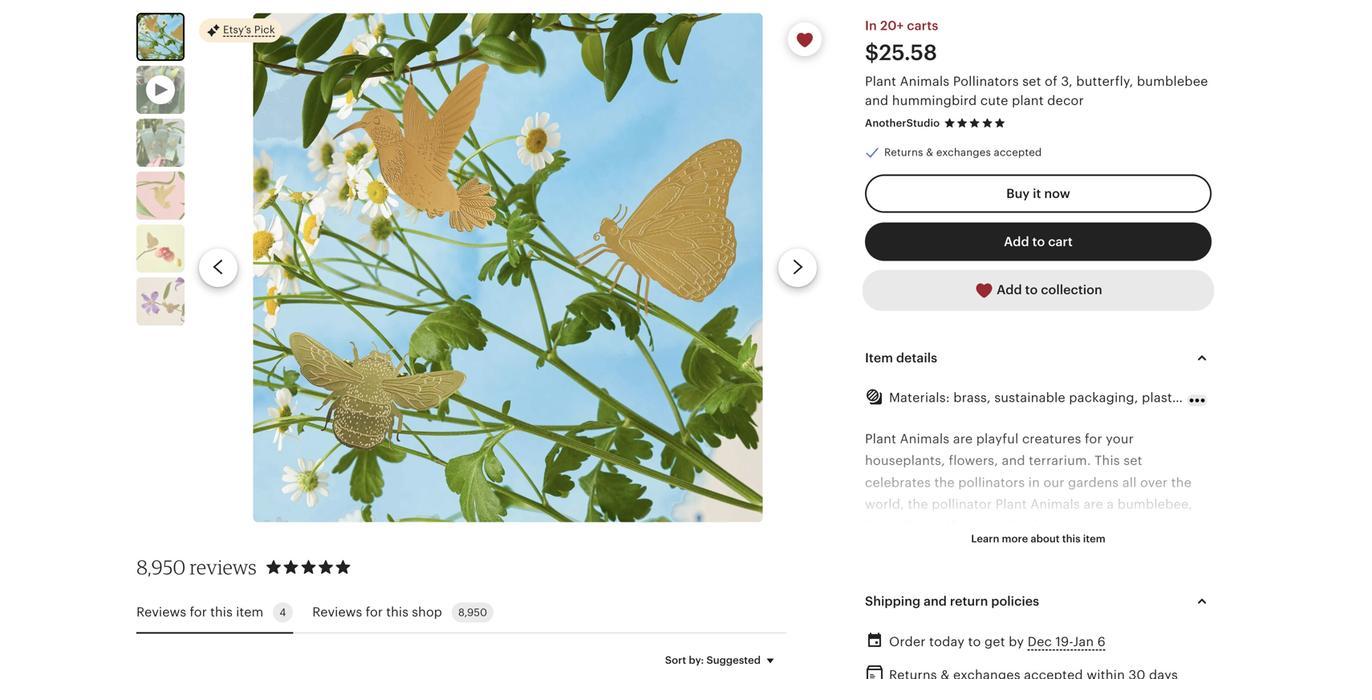 Task type: locate. For each thing, give the bounding box(es) containing it.
and down the 'pollinator'
[[926, 519, 949, 534]]

this
[[1062, 533, 1081, 545], [210, 606, 233, 620], [386, 606, 409, 620]]

all
[[1122, 476, 1137, 490]]

hummingbird
[[892, 93, 977, 108]]

this left shop
[[386, 606, 409, 620]]

0 horizontal spatial item
[[236, 606, 263, 620]]

plant animals are playful creatures for your houseplants, flowers, and terrarium. this set celebrates the pollinators in our gardens all over the world, the pollinator plant animals are a bumblebee, butterfly, and hummingbird.
[[865, 432, 1193, 534]]

are left a
[[1084, 498, 1103, 512]]

for right gift
[[1029, 563, 1046, 577]]

add
[[1004, 235, 1029, 249], [997, 283, 1022, 297]]

on
[[929, 650, 945, 665], [957, 672, 973, 680]]

and right lovers
[[1136, 563, 1159, 577]]

tab list
[[136, 593, 786, 634]]

add left cart
[[1004, 235, 1029, 249]]

0 vertical spatial flowers,
[[949, 454, 998, 468]]

about
[[1031, 533, 1060, 545]]

1 horizontal spatial butterfly,
[[1076, 74, 1134, 89]]

butterfly, down the world,
[[865, 519, 922, 534]]

plant for plant animals pollinators set of 3, butterfly, bumblebee and hummingbird cute plant decor
[[865, 74, 896, 89]]

animals up houseplants, at right bottom
[[900, 432, 950, 447]]

a
[[1107, 498, 1114, 512]]

details
[[896, 351, 937, 366]]

this down 'reviews'
[[210, 606, 233, 620]]

add down add to cart button
[[997, 283, 1022, 297]]

0 horizontal spatial pollinators plant animal decorations, butterfly, bumblebee and hummingbird image
[[138, 15, 183, 60]]

carts
[[907, 19, 938, 33]]

are
[[953, 432, 973, 447], [1084, 498, 1103, 512]]

cute
[[980, 93, 1008, 108]]

1 vertical spatial flowers,
[[1062, 650, 1111, 665]]

1 vertical spatial 8,950
[[458, 607, 487, 619]]

1 vertical spatial your
[[976, 672, 1004, 680]]

plant animals pollinators set of 3 butterfly bumblebee and image 2 image
[[136, 119, 185, 167]]

6
[[1098, 635, 1106, 650]]

1 horizontal spatial 8,950
[[458, 607, 487, 619]]

this for reviews for this item
[[210, 606, 233, 620]]

8,950 inside tab list
[[458, 607, 487, 619]]

plant inside the these beautifully detailed brass decorations can be displayed on indoor plants and flowers, they gently perch or hang on your plant stems and leaves.
[[1008, 672, 1040, 680]]

playful
[[976, 432, 1019, 447]]

and left return
[[924, 595, 947, 609]]

0 horizontal spatial the
[[908, 498, 928, 512]]

your down indoor
[[976, 672, 1004, 680]]

collection
[[1041, 283, 1102, 297]]

shipping and return policies
[[865, 595, 1039, 609]]

flowers, down 'jan' on the right bottom
[[1062, 650, 1111, 665]]

0 vertical spatial add
[[1004, 235, 1029, 249]]

your
[[1106, 432, 1134, 447], [976, 672, 1004, 680]]

buy
[[1006, 186, 1030, 201]]

for inside plant animals are playful creatures for your houseplants, flowers, and terrarium. this set celebrates the pollinators in our gardens all over the world, the pollinator plant animals are a bumblebee, butterfly, and hummingbird.
[[1085, 432, 1102, 447]]

2 reviews from the left
[[312, 606, 362, 620]]

the right over
[[1171, 476, 1192, 490]]

1 horizontal spatial item
[[1083, 533, 1106, 545]]

brass
[[1030, 628, 1064, 643]]

your up this
[[1106, 432, 1134, 447]]

to left collection
[[1025, 283, 1038, 297]]

on down indoor
[[957, 672, 973, 680]]

your inside the these beautifully detailed brass decorations can be displayed on indoor plants and flowers, they gently perch or hang on your plant stems and leaves.
[[976, 672, 1004, 680]]

1 horizontal spatial flowers,
[[1062, 650, 1111, 665]]

2 vertical spatial to
[[968, 635, 981, 650]]

to up indoor
[[968, 635, 981, 650]]

0 vertical spatial on
[[929, 650, 945, 665]]

1 vertical spatial add
[[997, 283, 1022, 297]]

hummingbird.
[[953, 519, 1041, 534]]

animals
[[900, 74, 950, 89], [900, 432, 950, 447], [1030, 498, 1080, 512]]

0 horizontal spatial are
[[953, 432, 973, 447]]

butterfly, right 3,
[[1076, 74, 1134, 89]]

1 vertical spatial on
[[957, 672, 973, 680]]

to
[[1032, 235, 1045, 249], [1025, 283, 1038, 297], [968, 635, 981, 650]]

0 vertical spatial are
[[953, 432, 973, 447]]

to left cart
[[1032, 235, 1045, 249]]

set inside the plant animals pollinators set of 3, butterfly, bumblebee and hummingbird cute plant decor
[[1023, 74, 1041, 89]]

2 vertical spatial plant
[[996, 498, 1027, 512]]

bumblebee
[[1137, 74, 1208, 89]]

sustainable
[[994, 391, 1066, 405]]

the
[[934, 476, 955, 490], [1171, 476, 1192, 490], [908, 498, 928, 512]]

plant up hummingbird.
[[996, 498, 1027, 512]]

animals up hummingbird
[[900, 74, 950, 89]]

return
[[950, 595, 988, 609]]

flowers,
[[949, 454, 998, 468], [1062, 650, 1111, 665]]

set up all
[[1124, 454, 1143, 468]]

materials: brass, sustainable packaging, plastic free, biodegradable packa
[[889, 391, 1348, 405]]

gently
[[1146, 650, 1185, 665]]

0 vertical spatial butterfly,
[[1076, 74, 1134, 89]]

item left 4
[[236, 606, 263, 620]]

this right about on the bottom right
[[1062, 533, 1081, 545]]

1 horizontal spatial this
[[386, 606, 409, 620]]

plant down plants
[[1008, 672, 1040, 680]]

1 horizontal spatial your
[[1106, 432, 1134, 447]]

1 vertical spatial butterfly,
[[865, 519, 922, 534]]

0 vertical spatial set
[[1023, 74, 1041, 89]]

8,950 up reviews for this item on the bottom of page
[[136, 556, 186, 579]]

8,950 reviews
[[136, 556, 257, 579]]

shop
[[412, 606, 442, 620]]

are left "playful"
[[953, 432, 973, 447]]

and right stems
[[1084, 672, 1107, 680]]

plant animals pollinators set of 3 butterfly bumblebee and image 5 image
[[136, 278, 185, 326]]

1 reviews from the left
[[136, 606, 186, 620]]

2 vertical spatial animals
[[1030, 498, 1080, 512]]

0 horizontal spatial set
[[1023, 74, 1041, 89]]

1 vertical spatial item
[[236, 606, 263, 620]]

biodegradable
[[1219, 391, 1311, 405]]

animals down our
[[1030, 498, 1080, 512]]

returns & exchanges accepted
[[884, 147, 1042, 159]]

can
[[1145, 628, 1168, 643]]

on down today
[[929, 650, 945, 665]]

a
[[865, 563, 874, 577]]

the down celebrates
[[908, 498, 928, 512]]

0 vertical spatial 8,950
[[136, 556, 186, 579]]

flowers, inside the these beautifully detailed brass decorations can be displayed on indoor plants and flowers, they gently perch or hang on your plant stems and leaves.
[[1062, 650, 1111, 665]]

0 vertical spatial animals
[[900, 74, 950, 89]]

0 horizontal spatial this
[[210, 606, 233, 620]]

cart
[[1048, 235, 1073, 249]]

to for cart
[[1032, 235, 1045, 249]]

plant animals pollinators set of 3 butterfly bumblebee and image 3 image
[[136, 172, 185, 220]]

0 horizontal spatial your
[[976, 672, 1004, 680]]

stems
[[1043, 672, 1080, 680]]

plant animals pollinators set of 3 butterfly bumblebee and image 4 image
[[136, 225, 185, 273]]

0 vertical spatial plant
[[1012, 93, 1044, 108]]

2 horizontal spatial this
[[1062, 533, 1081, 545]]

0 vertical spatial plant
[[865, 74, 896, 89]]

1 vertical spatial to
[[1025, 283, 1038, 297]]

item details button
[[851, 339, 1226, 378]]

for up this
[[1085, 432, 1102, 447]]

add for add to cart
[[1004, 235, 1029, 249]]

1 vertical spatial plant
[[865, 432, 896, 447]]

plant
[[865, 74, 896, 89], [865, 432, 896, 447], [996, 498, 1027, 512]]

0 vertical spatial to
[[1032, 235, 1045, 249]]

these
[[865, 628, 902, 643]]

8,950 for 8,950
[[458, 607, 487, 619]]

pollinators
[[958, 476, 1025, 490]]

0 vertical spatial item
[[1083, 533, 1106, 545]]

1 horizontal spatial pollinators plant animal decorations, butterfly, bumblebee and hummingbird image
[[253, 13, 763, 523]]

item
[[1083, 533, 1106, 545], [236, 606, 263, 620]]

decorations
[[1067, 628, 1142, 643]]

1 vertical spatial set
[[1124, 454, 1143, 468]]

returns
[[884, 147, 923, 159]]

world,
[[865, 498, 904, 512]]

the up the 'pollinator'
[[934, 476, 955, 490]]

perch
[[865, 672, 902, 680]]

1 vertical spatial animals
[[900, 432, 950, 447]]

0 horizontal spatial butterfly,
[[865, 519, 922, 534]]

butterfly, inside plant animals are playful creatures for your houseplants, flowers, and terrarium. this set celebrates the pollinators in our gardens all over the world, the pollinator plant animals are a bumblebee, butterfly, and hummingbird.
[[865, 519, 922, 534]]

shipping
[[865, 595, 921, 609]]

1 horizontal spatial reviews
[[312, 606, 362, 620]]

flowers, up pollinators on the right
[[949, 454, 998, 468]]

0 horizontal spatial 8,950
[[136, 556, 186, 579]]

sort by: suggested button
[[653, 644, 792, 678]]

plant right 'cute'
[[1012, 93, 1044, 108]]

plant up houseplants, at right bottom
[[865, 432, 896, 447]]

it
[[1033, 186, 1041, 201]]

1 horizontal spatial are
[[1084, 498, 1103, 512]]

0 horizontal spatial flowers,
[[949, 454, 998, 468]]

0 horizontal spatial reviews
[[136, 606, 186, 620]]

add to cart button
[[865, 223, 1212, 261]]

item up lovers
[[1083, 533, 1106, 545]]

and up anotherstudio
[[865, 93, 889, 108]]

item inside tab list
[[236, 606, 263, 620]]

animals inside the plant animals pollinators set of 3, butterfly, bumblebee and hummingbird cute plant decor
[[900, 74, 950, 89]]

plant inside the plant animals pollinators set of 3, butterfly, bumblebee and hummingbird cute plant decor
[[865, 74, 896, 89]]

reviews right 4
[[312, 606, 362, 620]]

plant down $25.58
[[865, 74, 896, 89]]

pollinators plant animal decorations, butterfly, bumblebee and hummingbird image
[[253, 13, 763, 523], [138, 15, 183, 60]]

1 vertical spatial plant
[[1008, 672, 1040, 680]]

8,950 right shop
[[458, 607, 487, 619]]

1 horizontal spatial set
[[1124, 454, 1143, 468]]

plant
[[1012, 93, 1044, 108], [1008, 672, 1040, 680]]

reviews down 8,950 reviews
[[136, 606, 186, 620]]

set left of at the top
[[1023, 74, 1041, 89]]

for
[[1085, 432, 1102, 447], [1029, 563, 1046, 577], [190, 606, 207, 620], [366, 606, 383, 620]]

0 vertical spatial your
[[1106, 432, 1134, 447]]

these beautifully detailed brass decorations can be displayed on indoor plants and flowers, they gently perch or hang on your plant stems and leaves.
[[865, 628, 1188, 680]]

butterfly, inside the plant animals pollinators set of 3, butterfly, bumblebee and hummingbird cute plant decor
[[1076, 74, 1134, 89]]

displayed
[[865, 650, 925, 665]]

this inside learn more about this item dropdown button
[[1062, 533, 1081, 545]]



Task type: vqa. For each thing, say whether or not it's contained in the screenshot.
NOV
no



Task type: describe. For each thing, give the bounding box(es) containing it.
gardens
[[1068, 476, 1119, 490]]

packaging,
[[1069, 391, 1138, 405]]

etsy's pick
[[223, 24, 275, 36]]

learn more about this item button
[[959, 525, 1118, 554]]

add for add to collection
[[997, 283, 1022, 297]]

reviews for reviews for this shop
[[312, 606, 362, 620]]

exchanges
[[936, 147, 991, 159]]

for inside the a beautiful christmas gift for animal lovers and gardeners.
[[1029, 563, 1046, 577]]

brass,
[[954, 391, 991, 405]]

anotherstudio
[[865, 117, 940, 129]]

hang
[[922, 672, 953, 680]]

and down dec
[[1035, 650, 1058, 665]]

anotherstudio link
[[865, 117, 940, 129]]

reviews
[[190, 556, 257, 579]]

reviews for reviews for this item
[[136, 606, 186, 620]]

0 horizontal spatial on
[[929, 650, 945, 665]]

christmas
[[937, 563, 1000, 577]]

8,950 for 8,950 reviews
[[136, 556, 186, 579]]

reviews for this shop
[[312, 606, 442, 620]]

reviews for this item
[[136, 606, 263, 620]]

and inside the a beautiful christmas gift for animal lovers and gardeners.
[[1136, 563, 1159, 577]]

now
[[1044, 186, 1070, 201]]

add to collection button
[[865, 271, 1212, 310]]

learn
[[971, 533, 999, 545]]

jan
[[1073, 635, 1094, 650]]

gardeners.
[[865, 585, 932, 599]]

beautiful
[[878, 563, 933, 577]]

animal
[[1050, 563, 1091, 577]]

to for collection
[[1025, 283, 1038, 297]]

in
[[865, 19, 877, 33]]

in
[[1029, 476, 1040, 490]]

1 horizontal spatial on
[[957, 672, 973, 680]]

sort by: suggested
[[665, 655, 761, 667]]

add to cart
[[1004, 235, 1073, 249]]

accepted
[[994, 147, 1042, 159]]

detailed
[[976, 628, 1027, 643]]

etsy's
[[223, 24, 251, 36]]

terrarium.
[[1029, 454, 1091, 468]]

plant animals pollinators set of 3, butterfly, bumblebee and hummingbird cute plant decor
[[865, 74, 1208, 108]]

pollinator
[[932, 498, 992, 512]]

20+
[[880, 19, 904, 33]]

item
[[865, 351, 893, 366]]

or
[[905, 672, 918, 680]]

plant for plant animals are playful creatures for your houseplants, flowers, and terrarium. this set celebrates the pollinators in our gardens all over the world, the pollinator plant animals are a bumblebee, butterfly, and hummingbird.
[[865, 432, 896, 447]]

by:
[[689, 655, 704, 667]]

by
[[1009, 635, 1024, 650]]

decor
[[1047, 93, 1084, 108]]

over
[[1140, 476, 1168, 490]]

leaves.
[[1111, 672, 1154, 680]]

sort
[[665, 655, 686, 667]]

tab list containing reviews for this item
[[136, 593, 786, 634]]

plastic
[[1142, 391, 1184, 405]]

our
[[1044, 476, 1065, 490]]

creatures
[[1022, 432, 1081, 447]]

shipping and return policies button
[[851, 583, 1226, 621]]

beautifully
[[906, 628, 972, 643]]

pick
[[254, 24, 275, 36]]

today
[[929, 635, 965, 650]]

this
[[1095, 454, 1120, 468]]

etsy's pick button
[[199, 18, 282, 43]]

this for reviews for this shop
[[386, 606, 409, 620]]

&
[[926, 147, 934, 159]]

indoor
[[948, 650, 989, 665]]

plant inside the plant animals pollinators set of 3, butterfly, bumblebee and hummingbird cute plant decor
[[1012, 93, 1044, 108]]

of
[[1045, 74, 1058, 89]]

a beautiful christmas gift for animal lovers and gardeners.
[[865, 563, 1159, 599]]

get
[[985, 635, 1005, 650]]

19-
[[1056, 635, 1073, 650]]

add to collection
[[994, 283, 1102, 297]]

and inside the plant animals pollinators set of 3, butterfly, bumblebee and hummingbird cute plant decor
[[865, 93, 889, 108]]

plants
[[993, 650, 1031, 665]]

dec 19-jan 6 button
[[1028, 631, 1106, 654]]

animals for are
[[900, 432, 950, 447]]

lovers
[[1095, 563, 1132, 577]]

they
[[1115, 650, 1142, 665]]

and inside dropdown button
[[924, 595, 947, 609]]

and down "playful"
[[1002, 454, 1025, 468]]

2 horizontal spatial the
[[1171, 476, 1192, 490]]

set inside plant animals are playful creatures for your houseplants, flowers, and terrarium. this set celebrates the pollinators in our gardens all over the world, the pollinator plant animals are a bumblebee, butterfly, and hummingbird.
[[1124, 454, 1143, 468]]

for left shop
[[366, 606, 383, 620]]

1 horizontal spatial the
[[934, 476, 955, 490]]

order today to get by dec 19-jan 6
[[889, 635, 1106, 650]]

dec
[[1028, 635, 1052, 650]]

policies
[[991, 595, 1039, 609]]

for down 8,950 reviews
[[190, 606, 207, 620]]

materials:
[[889, 391, 950, 405]]

4
[[279, 607, 286, 619]]

item details
[[865, 351, 937, 366]]

flowers, inside plant animals are playful creatures for your houseplants, flowers, and terrarium. this set celebrates the pollinators in our gardens all over the world, the pollinator plant animals are a bumblebee, butterfly, and hummingbird.
[[949, 454, 998, 468]]

item inside dropdown button
[[1083, 533, 1106, 545]]

3,
[[1061, 74, 1073, 89]]

suggested
[[707, 655, 761, 667]]

your inside plant animals are playful creatures for your houseplants, flowers, and terrarium. this set celebrates the pollinators in our gardens all over the world, the pollinator plant animals are a bumblebee, butterfly, and hummingbird.
[[1106, 432, 1134, 447]]

packa
[[1314, 391, 1348, 405]]

learn more about this item
[[971, 533, 1106, 545]]

animals for pollinators
[[900, 74, 950, 89]]

1 vertical spatial are
[[1084, 498, 1103, 512]]



